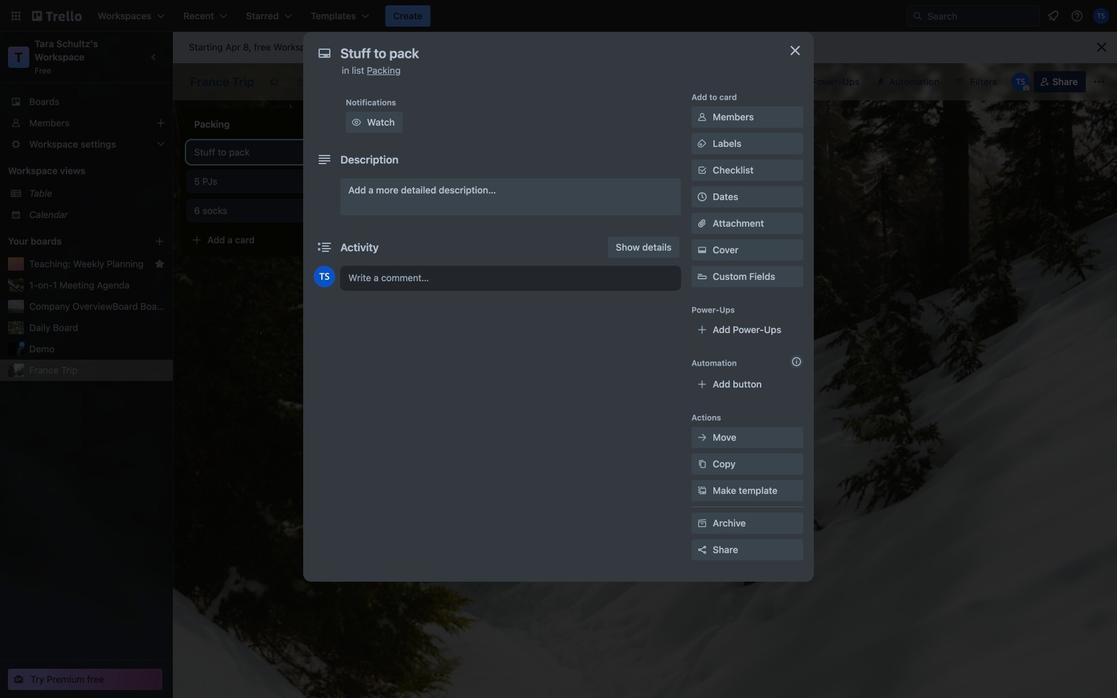 Task type: describe. For each thing, give the bounding box(es) containing it.
4 sm image from the top
[[696, 457, 709, 471]]

edit card image
[[339, 146, 350, 157]]

your boards with 6 items element
[[8, 233, 134, 249]]

open information menu image
[[1071, 9, 1084, 23]]

1 horizontal spatial tara schultz (taraschultz7) image
[[1011, 72, 1030, 91]]

1 vertical spatial tara schultz (taraschultz7) image
[[314, 266, 335, 287]]

0 vertical spatial create from template… image
[[529, 176, 540, 187]]

Board name text field
[[184, 71, 261, 92]]

0 horizontal spatial create from template… image
[[340, 235, 351, 245]]

close dialog image
[[787, 43, 803, 59]]

2 sm image from the top
[[696, 137, 709, 150]]

workspace navigation collapse icon image
[[145, 48, 164, 66]]

Search field
[[907, 5, 1040, 27]]

private image
[[296, 76, 306, 87]]



Task type: vqa. For each thing, say whether or not it's contained in the screenshot.
'search' field
yes



Task type: locate. For each thing, give the bounding box(es) containing it.
search image
[[912, 11, 923, 21]]

1 vertical spatial create from template… image
[[340, 235, 351, 245]]

create from template… image
[[529, 176, 540, 187], [340, 235, 351, 245]]

3 sm image from the top
[[696, 431, 709, 444]]

tara schultz (taraschultz7) image
[[1011, 72, 1030, 91], [314, 266, 335, 287]]

starred icon image
[[154, 259, 165, 269]]

1 sm image from the top
[[696, 110, 709, 124]]

sm image
[[696, 110, 709, 124], [696, 137, 709, 150], [696, 431, 709, 444], [696, 457, 709, 471]]

0 horizontal spatial tara schultz (taraschultz7) image
[[314, 266, 335, 287]]

Write a comment text field
[[340, 266, 681, 290]]

add board image
[[154, 236, 165, 247]]

0 notifications image
[[1045, 8, 1061, 24]]

show menu image
[[1092, 75, 1106, 88]]

sm image
[[350, 116, 363, 129], [696, 243, 709, 257], [696, 484, 709, 497], [696, 517, 709, 530]]

None text field
[[334, 41, 773, 65]]

1 horizontal spatial create from template… image
[[529, 176, 540, 187]]

0 vertical spatial tara schultz (taraschultz7) image
[[1011, 72, 1030, 91]]

primary element
[[0, 0, 1117, 32]]

star or unstar board image
[[269, 76, 280, 87]]

tara schultz (taraschultz7) image
[[1093, 8, 1109, 24]]



